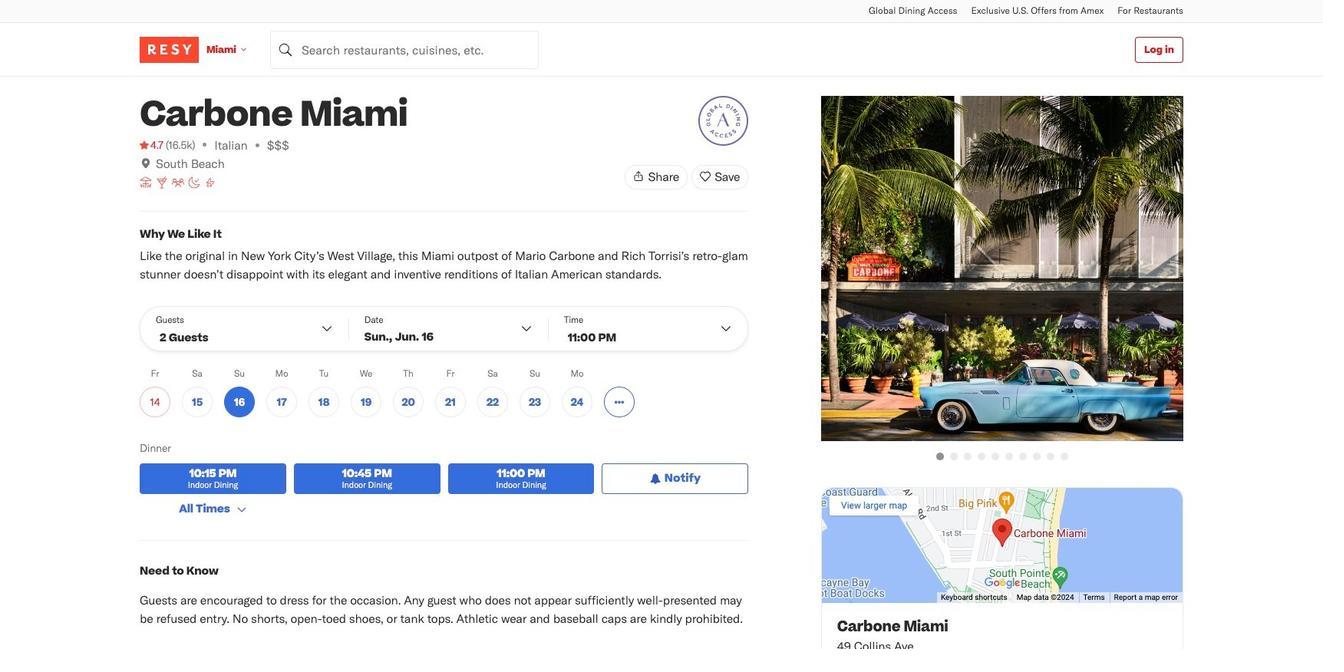 Task type: describe. For each thing, give the bounding box(es) containing it.
4.7 out of 5 stars image
[[140, 137, 163, 153]]



Task type: locate. For each thing, give the bounding box(es) containing it.
Search restaurants, cuisines, etc. text field
[[270, 30, 539, 69]]

None field
[[270, 30, 539, 69]]



